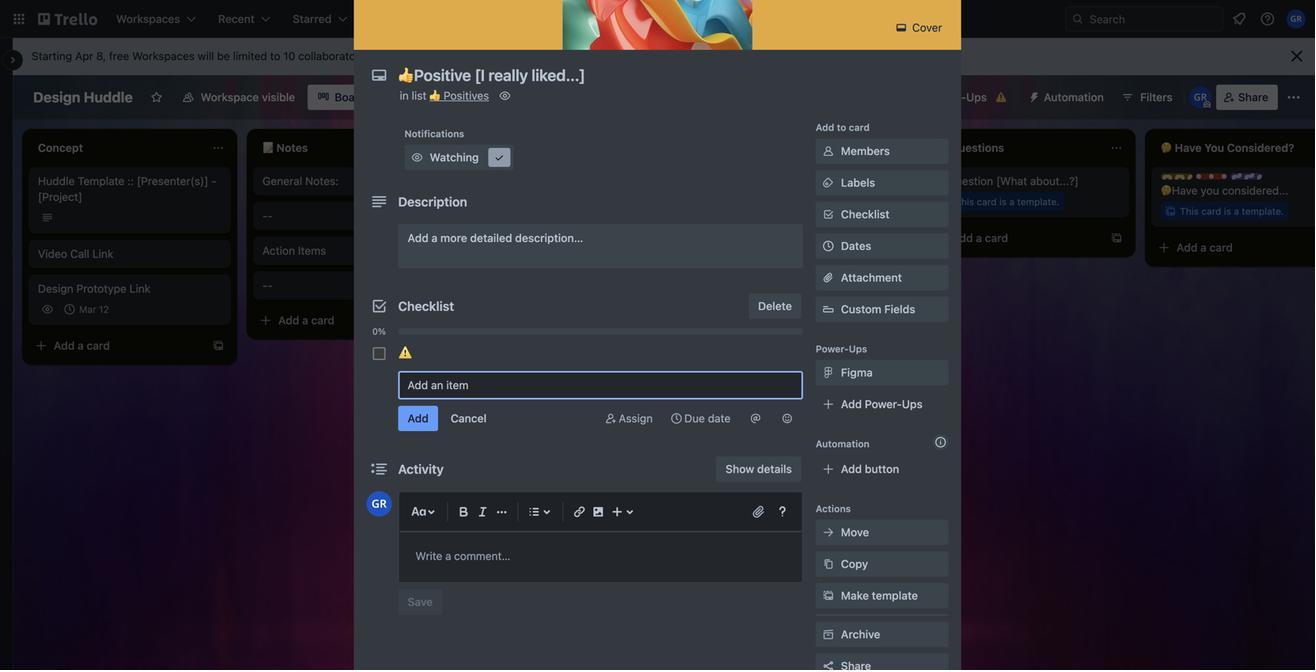 Task type: describe. For each thing, give the bounding box(es) containing it.
add power-ups link
[[816, 392, 949, 417]]

notes:
[[305, 174, 339, 188]]

open information menu image
[[1260, 11, 1276, 27]]

12
[[99, 304, 109, 315]]

notifications
[[405, 128, 465, 139]]

watching
[[430, 151, 479, 164]]

a down the 'you'
[[1201, 241, 1207, 254]]

design prototype link
[[38, 282, 151, 295]]

add button button
[[816, 456, 949, 482]]

1 -- link from the top
[[263, 208, 446, 224]]

automation inside button
[[1044, 91, 1104, 104]]

sm image for make template link
[[821, 588, 837, 604]]

sm image for automation button
[[1022, 85, 1044, 107]]

liked...]
[[582, 314, 619, 327]]

workspace visible
[[201, 91, 295, 104]]

workspace
[[201, 91, 259, 104]]

sm image for copy link
[[821, 556, 837, 572]]

Board name text field
[[25, 85, 141, 110]]

you
[[1201, 184, 1220, 197]]

👎negative [i'm not sure about...]
[[712, 174, 882, 188]]

cancel
[[451, 412, 487, 425]]

watching button
[[405, 145, 514, 170]]

1 horizontal spatial this card is a template.
[[956, 196, 1060, 207]]

collaborator
[[465, 49, 526, 63]]

1 horizontal spatial is
[[1000, 196, 1007, 207]]

template
[[872, 589, 918, 602]]

general notes: link
[[263, 173, 446, 189]]

apr
[[75, 49, 93, 63]]

add a more detailed description… link
[[398, 224, 803, 268]]

create from template… image
[[437, 314, 449, 327]]

sm image for move link
[[821, 525, 837, 540]]

add a more detailed description…
[[408, 231, 584, 244]]

2 -- link from the top
[[263, 278, 446, 294]]

1 horizontal spatial template.
[[1018, 196, 1060, 207]]

delete link
[[749, 294, 802, 319]]

a inside add a more detailed description… link
[[432, 231, 438, 244]]

warning image
[[398, 346, 413, 360]]

-- for second -- 'link' from the bottom
[[263, 209, 273, 222]]

add a card for add a card button under 🤔have you considered... link
[[1177, 241, 1233, 254]]

Mar 12 checkbox
[[60, 300, 114, 319]]

action items link
[[263, 243, 446, 259]]

add inside button
[[841, 462, 862, 475]]

details
[[758, 462, 792, 475]]

color: purple, title: none image
[[1231, 173, 1263, 180]]

checklist inside button
[[841, 208, 890, 221]]

workspace visible button
[[172, 85, 305, 110]]

positives
[[444, 89, 489, 102]]

open help dialog image
[[773, 502, 792, 521]]

link for design prototype link
[[130, 282, 151, 295]]

greg robinson (gregrobinson96) image
[[367, 491, 392, 517]]

add down mar 12 checkbox
[[54, 339, 75, 352]]

a down 🙋question
[[976, 231, 982, 244]]

in
[[400, 89, 409, 102]]

1 vertical spatial ups
[[849, 343, 868, 354]]

custom
[[841, 303, 882, 316]]

assign
[[619, 412, 653, 425]]

0 horizontal spatial more
[[403, 49, 429, 63]]

10
[[284, 49, 295, 63]]

0 notifications image
[[1230, 9, 1249, 28]]

add a card button down the [what
[[927, 225, 1101, 251]]

2 horizontal spatial this
[[1180, 206, 1199, 217]]

huddle inside text box
[[84, 89, 133, 106]]

design for design huddle
[[33, 89, 80, 106]]

more formatting image
[[492, 502, 511, 521]]

archive
[[841, 628, 881, 641]]

🤔have you considered...
[[1161, 184, 1289, 197]]

[what
[[997, 174, 1028, 188]]

button
[[865, 462, 900, 475]]

filters
[[1141, 91, 1173, 104]]

labels link
[[816, 170, 949, 195]]

activity
[[398, 462, 444, 477]]

action items
[[263, 244, 326, 257]]

template
[[78, 174, 125, 188]]

Add an item text field
[[398, 371, 803, 400]]

mar 12
[[79, 304, 109, 315]]

video call link link
[[38, 246, 222, 262]]

power-ups inside button
[[930, 91, 987, 104]]

save
[[408, 595, 433, 608]]

limits
[[529, 49, 556, 63]]

lists image
[[525, 502, 544, 521]]

description…
[[515, 231, 584, 244]]

primary element
[[0, 0, 1316, 38]]

due date
[[685, 412, 731, 425]]

0 horizontal spatial this card is a template.
[[731, 196, 835, 207]]

custom fields
[[841, 303, 916, 316]]

share
[[1239, 91, 1269, 104]]

👍positive
[[487, 314, 538, 327]]

show details link
[[716, 456, 802, 482]]

color: red, title: none image
[[1196, 173, 1228, 180]]

1 horizontal spatial this
[[956, 196, 975, 207]]

👍positive [i really liked...] link
[[487, 313, 671, 329]]

[i
[[541, 314, 548, 327]]

call
[[70, 247, 89, 260]]

sm image for due date link
[[669, 411, 685, 426]]

sm image inside watching button
[[492, 150, 508, 165]]

search image
[[1072, 13, 1085, 25]]

a down the [i'm
[[785, 196, 790, 207]]

add to card
[[816, 122, 870, 133]]

about...]
[[839, 174, 882, 188]]

show details
[[726, 462, 792, 475]]

share button
[[1217, 85, 1279, 110]]

about...?]
[[1031, 174, 1079, 188]]

due
[[685, 412, 705, 425]]

[presenter(s)]
[[137, 174, 208, 188]]

assign link
[[597, 406, 659, 431]]

archive link
[[816, 622, 949, 647]]

starting apr 8, free workspaces will be limited to 10 collaborators. learn more about collaborator limits
[[32, 49, 556, 63]]

members link
[[816, 138, 949, 164]]

cover
[[910, 21, 943, 34]]

workspaces
[[132, 49, 195, 63]]

design prototype link link
[[38, 281, 222, 297]]

add a card button down action items link
[[253, 308, 427, 333]]

sm image for members link
[[821, 143, 837, 159]]

board
[[335, 91, 366, 104]]

visible
[[262, 91, 295, 104]]

1 horizontal spatial power-
[[865, 398, 902, 411]]

add a card for add a card button underneath the [what
[[953, 231, 1009, 244]]

0 horizontal spatial template.
[[793, 196, 835, 207]]

2 horizontal spatial is
[[1225, 206, 1232, 217]]

Search field
[[1085, 7, 1223, 31]]

will
[[198, 49, 214, 63]]

free
[[109, 49, 129, 63]]



Task type: vqa. For each thing, say whether or not it's contained in the screenshot.
the positives
yes



Task type: locate. For each thing, give the bounding box(es) containing it.
8,
[[96, 49, 106, 63]]

add a card down 🙋question
[[953, 231, 1009, 244]]

considered...
[[1223, 184, 1289, 197]]

sm image left the "copy"
[[821, 556, 837, 572]]

starting
[[32, 49, 72, 63]]

🤔have you considered... link
[[1161, 183, 1316, 199]]

1 -- from the top
[[263, 209, 273, 222]]

sm image inside members link
[[821, 143, 837, 159]]

really
[[551, 314, 579, 327]]

add a card down the 'you'
[[1177, 241, 1233, 254]]

1 horizontal spatial greg robinson (gregrobinson96) image
[[1287, 9, 1306, 28]]

sm image inside move link
[[821, 525, 837, 540]]

power- inside button
[[930, 91, 967, 104]]

mar
[[79, 304, 96, 315]]

a down description
[[432, 231, 438, 244]]

0 horizontal spatial power-ups
[[816, 343, 868, 354]]

video call link
[[38, 247, 113, 260]]

sm image inside copy link
[[821, 556, 837, 572]]

0 vertical spatial power-ups
[[930, 91, 987, 104]]

text styles image
[[409, 502, 428, 521]]

add down action items
[[278, 314, 299, 327]]

this card is a template. down the [i'm
[[731, 196, 835, 207]]

1 vertical spatial checklist
[[398, 299, 454, 314]]

-- link down action items link
[[263, 278, 446, 294]]

1 vertical spatial automation
[[816, 438, 870, 449]]

italic ⌘i image
[[474, 502, 492, 521]]

design down video
[[38, 282, 73, 295]]

0 horizontal spatial ups
[[849, 343, 868, 354]]

automation left filters button
[[1044, 91, 1104, 104]]

sm image inside watching button
[[409, 150, 425, 165]]

items
[[298, 244, 326, 257]]

huddle template :: [presenter(s)] - [project] link
[[38, 173, 222, 205]]

save button
[[398, 589, 442, 615]]

2 horizontal spatial power-
[[930, 91, 967, 104]]

add down description
[[408, 231, 429, 244]]

add a card button down 🤔have you considered... link
[[1152, 235, 1316, 260]]

sm image inside labels link
[[821, 175, 837, 191]]

sm image right positives
[[497, 88, 513, 104]]

more inside add a more detailed description… link
[[441, 231, 467, 244]]

this card is a template. down 🙋question [what about...?]
[[956, 196, 1060, 207]]

2 -- from the top
[[263, 279, 273, 292]]

power- down cover
[[930, 91, 967, 104]]

add a card down "[i"
[[503, 371, 559, 384]]

1 vertical spatial greg robinson (gregrobinson96) image
[[1190, 86, 1212, 108]]

make
[[841, 589, 869, 602]]

list
[[412, 89, 427, 102]]

design huddle
[[33, 89, 133, 106]]

sm image
[[497, 88, 513, 104], [492, 150, 508, 165], [669, 411, 685, 426], [821, 525, 837, 540], [821, 556, 837, 572]]

checklist button
[[816, 202, 949, 227]]

1 vertical spatial design
[[38, 282, 73, 295]]

make template link
[[816, 583, 949, 608]]

1 horizontal spatial automation
[[1044, 91, 1104, 104]]

in list 👍 positives
[[400, 89, 489, 102]]

board link
[[308, 85, 375, 110]]

None text field
[[390, 61, 913, 89]]

1 vertical spatial link
[[130, 282, 151, 295]]

0 horizontal spatial power-
[[816, 343, 849, 354]]

this card is a template. down 🤔have you considered... link
[[1180, 206, 1285, 217]]

1 horizontal spatial checklist
[[841, 208, 890, 221]]

None checkbox
[[373, 347, 386, 360]]

editor toolbar toolbar
[[406, 499, 796, 525]]

checklist up create from template… image
[[398, 299, 454, 314]]

0 horizontal spatial greg robinson (gregrobinson96) image
[[1190, 86, 1212, 108]]

sm image inside archive link
[[821, 627, 837, 642]]

to up members
[[837, 122, 847, 133]]

0 vertical spatial greg robinson (gregrobinson96) image
[[1287, 9, 1306, 28]]

description
[[398, 194, 468, 209]]

power- down figma
[[865, 398, 902, 411]]

0 vertical spatial huddle
[[84, 89, 133, 106]]

more left detailed
[[441, 231, 467, 244]]

general
[[263, 174, 302, 188]]

0 horizontal spatial huddle
[[38, 174, 75, 188]]

fields
[[885, 303, 916, 316]]

cover link
[[889, 15, 952, 40]]

sm image inside due date link
[[669, 411, 685, 426]]

link
[[92, 247, 113, 260], [130, 282, 151, 295]]

ups inside button
[[967, 91, 987, 104]]

sm image right watching
[[492, 150, 508, 165]]

learn more about collaborator limits link
[[372, 49, 556, 63]]

labels
[[841, 176, 876, 189]]

None submit
[[398, 406, 438, 431]]

add
[[816, 122, 835, 133], [408, 231, 429, 244], [953, 231, 973, 244], [1177, 241, 1198, 254], [278, 314, 299, 327], [54, 339, 75, 352], [503, 371, 524, 384], [841, 398, 862, 411], [841, 462, 862, 475]]

- inside huddle template :: [presenter(s)] - [project]
[[211, 174, 217, 188]]

automation up add button on the right of page
[[816, 438, 870, 449]]

design for design prototype link
[[38, 282, 73, 295]]

0 horizontal spatial automation
[[816, 438, 870, 449]]

2 vertical spatial ups
[[902, 398, 923, 411]]

👍positive [i really liked...]
[[487, 314, 619, 327]]

add a card button
[[927, 225, 1101, 251], [1152, 235, 1316, 260], [253, 308, 427, 333], [28, 333, 203, 358], [478, 365, 652, 391]]

to
[[270, 49, 281, 63], [837, 122, 847, 133]]

more right the learn
[[403, 49, 429, 63]]

link image
[[570, 502, 589, 521]]

0 vertical spatial --
[[263, 209, 273, 222]]

card
[[849, 122, 870, 133], [753, 196, 772, 207], [977, 196, 997, 207], [1202, 206, 1222, 217], [985, 231, 1009, 244], [1210, 241, 1233, 254], [311, 314, 335, 327], [87, 339, 110, 352], [536, 371, 559, 384]]

🙋question
[[937, 174, 994, 188]]

👎negative [i'm not sure about...] link
[[712, 173, 896, 189]]

attachment
[[841, 271, 902, 284]]

this down 🙋question
[[956, 196, 975, 207]]

0 vertical spatial to
[[270, 49, 281, 63]]

👎negative
[[712, 174, 768, 188]]

sm image down actions
[[821, 525, 837, 540]]

sm image for labels link
[[821, 175, 837, 191]]

add up sure
[[816, 122, 835, 133]]

add down 🙋question
[[953, 231, 973, 244]]

is down 🙋question [what about...?]
[[1000, 196, 1007, 207]]

-- link down the "general notes:" link
[[263, 208, 446, 224]]

2 horizontal spatial template.
[[1242, 206, 1285, 217]]

sm image inside automation button
[[1022, 85, 1044, 107]]

0 vertical spatial checklist
[[841, 208, 890, 221]]

0 vertical spatial ups
[[967, 91, 987, 104]]

power-ups up figma
[[816, 343, 868, 354]]

Main content area, start typing to enter text. text field
[[416, 547, 786, 566]]

1 horizontal spatial link
[[130, 282, 151, 295]]

template. down "considered..."
[[1242, 206, 1285, 217]]

due date link
[[663, 406, 739, 431]]

add a card down mar 12 checkbox
[[54, 339, 110, 352]]

2 vertical spatial power-
[[865, 398, 902, 411]]

image image
[[589, 502, 608, 521]]

delete
[[759, 299, 792, 313]]

2 horizontal spatial this card is a template.
[[1180, 206, 1285, 217]]

add down figma
[[841, 398, 862, 411]]

to left 10
[[270, 49, 281, 63]]

-- for 2nd -- 'link' from the top of the page
[[263, 279, 273, 292]]

sm image for archive link
[[821, 627, 837, 642]]

color: yellow, title: none image
[[1161, 173, 1193, 180]]

huddle template :: [presenter(s)] - [project]
[[38, 174, 217, 203]]

1 horizontal spatial to
[[837, 122, 847, 133]]

🤔have
[[1161, 184, 1198, 197]]

greg robinson (gregrobinson96) image right open information menu icon
[[1287, 9, 1306, 28]]

🙋question [what about...?] link
[[937, 173, 1120, 189]]

attachment button
[[816, 265, 949, 290]]

add a card down items
[[278, 314, 335, 327]]

learn
[[372, 49, 400, 63]]

add a card button down the 12
[[28, 333, 203, 358]]

power-ups down cover
[[930, 91, 987, 104]]

design inside text box
[[33, 89, 80, 106]]

-- up action
[[263, 209, 273, 222]]

1 horizontal spatial ups
[[902, 398, 923, 411]]

add power-ups
[[841, 398, 923, 411]]

0 vertical spatial -- link
[[263, 208, 446, 224]]

add down 🤔have
[[1177, 241, 1198, 254]]

1 vertical spatial more
[[441, 231, 467, 244]]

this down 🤔have
[[1180, 206, 1199, 217]]

add button
[[841, 462, 900, 475]]

::
[[128, 174, 134, 188]]

create from template… image
[[886, 232, 899, 244], [1111, 232, 1123, 244], [212, 339, 225, 352], [661, 372, 674, 384]]

link right the call
[[92, 247, 113, 260]]

0 vertical spatial design
[[33, 89, 80, 106]]

sm image for assign link
[[603, 411, 619, 426]]

link for video call link
[[92, 247, 113, 260]]

show
[[726, 462, 755, 475]]

1 vertical spatial --
[[263, 279, 273, 292]]

star or unstar board image
[[150, 91, 163, 104]]

actions
[[816, 503, 851, 514]]

0%
[[373, 326, 386, 337]]

a down 👍positive at top
[[527, 371, 533, 384]]

is down 🤔have you considered...
[[1225, 206, 1232, 217]]

template. down 👎negative [i'm not sure about...] link
[[793, 196, 835, 207]]

-
[[211, 174, 217, 188], [263, 209, 268, 222], [268, 209, 273, 222], [263, 279, 268, 292], [268, 279, 273, 292]]

is
[[775, 196, 782, 207], [1000, 196, 1007, 207], [1225, 206, 1232, 217]]

checklist down labels on the top right of page
[[841, 208, 890, 221]]

this down 👎negative
[[731, 196, 750, 207]]

custom fields button
[[816, 301, 949, 317]]

a down mar 12 checkbox
[[78, 339, 84, 352]]

date
[[708, 412, 731, 425]]

0 vertical spatial link
[[92, 247, 113, 260]]

be
[[217, 49, 230, 63]]

not
[[794, 174, 811, 188]]

power-ups button
[[898, 85, 1019, 110]]

add a card for add a card button underneath really
[[503, 371, 559, 384]]

prototype
[[76, 282, 127, 295]]

collaborators.
[[298, 49, 369, 63]]

sm image for watching button
[[409, 150, 425, 165]]

limited
[[233, 49, 267, 63]]

huddle up '[project]'
[[38, 174, 75, 188]]

add left button
[[841, 462, 862, 475]]

members
[[841, 144, 890, 157]]

sm image
[[894, 20, 910, 36], [1022, 85, 1044, 107], [821, 143, 837, 159], [409, 150, 425, 165], [821, 175, 837, 191], [821, 365, 837, 381], [603, 411, 619, 426], [748, 411, 764, 426], [780, 411, 796, 426], [821, 588, 837, 604], [821, 627, 837, 642]]

link down video call link link
[[130, 282, 151, 295]]

add a card for add a card button below action items link
[[278, 314, 335, 327]]

1 vertical spatial power-ups
[[816, 343, 868, 354]]

copy link
[[816, 551, 949, 577]]

1 horizontal spatial huddle
[[84, 89, 133, 106]]

greg robinson (gregrobinson96) image right filters
[[1190, 86, 1212, 108]]

greg robinson (gregrobinson96) image
[[1287, 9, 1306, 28], [1190, 86, 1212, 108]]

a down items
[[302, 314, 308, 327]]

0 vertical spatial power-
[[930, 91, 967, 104]]

a down 🤔have you considered... link
[[1235, 206, 1240, 217]]

👍 positives link
[[430, 89, 489, 102]]

filters button
[[1117, 85, 1178, 110]]

sm image right assign
[[669, 411, 685, 426]]

1 vertical spatial to
[[837, 122, 847, 133]]

power- up figma
[[816, 343, 849, 354]]

sure
[[814, 174, 836, 188]]

sm image inside cover link
[[894, 20, 910, 36]]

cancel link
[[441, 406, 496, 431]]

attach and insert link image
[[751, 504, 767, 520]]

bold ⌘b image
[[455, 502, 474, 521]]

1 horizontal spatial power-ups
[[930, 91, 987, 104]]

template. down "🙋question [what about...?]" link
[[1018, 196, 1060, 207]]

2 horizontal spatial ups
[[967, 91, 987, 104]]

huddle down 8,
[[84, 89, 133, 106]]

sm image for cover link
[[894, 20, 910, 36]]

show menu image
[[1286, 89, 1302, 105]]

0 vertical spatial more
[[403, 49, 429, 63]]

copy
[[841, 557, 868, 570]]

0 horizontal spatial this
[[731, 196, 750, 207]]

0 horizontal spatial to
[[270, 49, 281, 63]]

add a card button down really
[[478, 365, 652, 391]]

0 horizontal spatial is
[[775, 196, 782, 207]]

a down the [what
[[1010, 196, 1015, 207]]

0 vertical spatial automation
[[1044, 91, 1104, 104]]

add down 👍positive at top
[[503, 371, 524, 384]]

1 vertical spatial power-
[[816, 343, 849, 354]]

-- down action
[[263, 279, 273, 292]]

video
[[38, 247, 67, 260]]

1 horizontal spatial more
[[441, 231, 467, 244]]

1 vertical spatial huddle
[[38, 174, 75, 188]]

0 horizontal spatial link
[[92, 247, 113, 260]]

sm image inside make template link
[[821, 588, 837, 604]]

0 horizontal spatial checklist
[[398, 299, 454, 314]]

huddle inside huddle template :: [presenter(s)] - [project]
[[38, 174, 75, 188]]

add a card for add a card button below the 12
[[54, 339, 110, 352]]

is down the [i'm
[[775, 196, 782, 207]]

sm image inside assign link
[[603, 411, 619, 426]]

design down starting
[[33, 89, 80, 106]]

1 vertical spatial -- link
[[263, 278, 446, 294]]

action
[[263, 244, 295, 257]]



